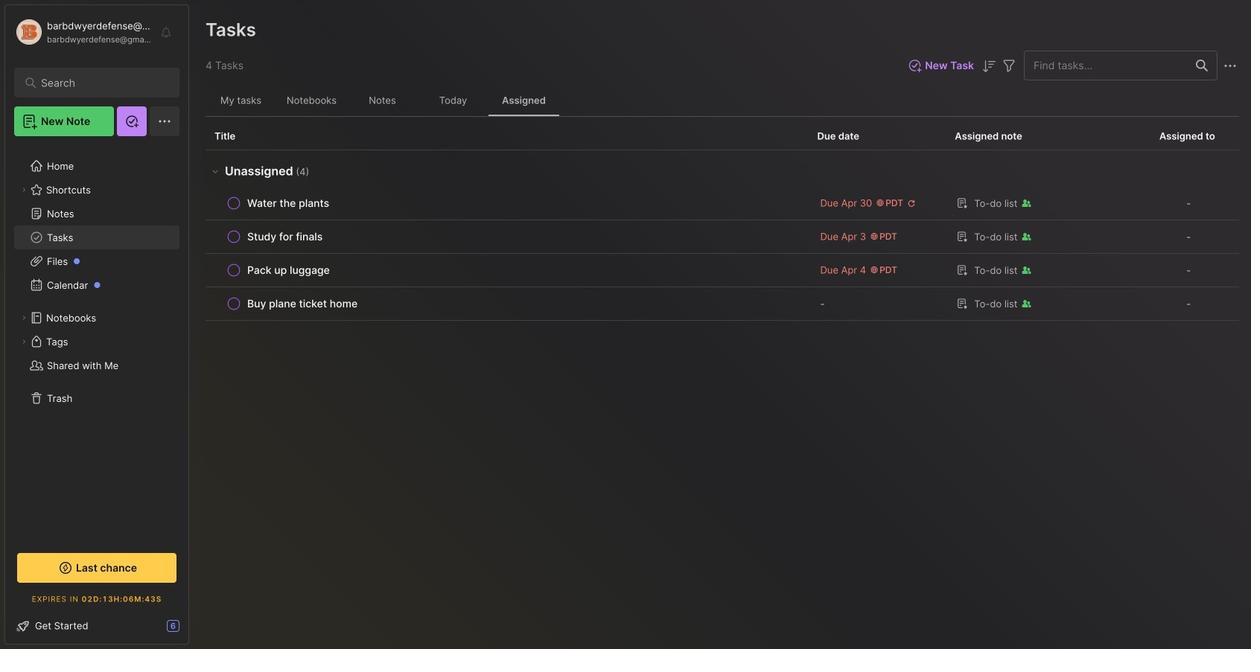 Task type: locate. For each thing, give the bounding box(es) containing it.
row group
[[206, 150, 1240, 321]]

filter tasks image
[[1000, 57, 1018, 75]]

pack up luggage 3 cell
[[247, 263, 330, 278]]

water the plants 1 cell
[[247, 196, 329, 211]]

Sort tasks by… field
[[980, 57, 998, 75]]

expand tags image
[[19, 337, 28, 346]]

study for finals 2 cell
[[247, 229, 323, 244]]

Help and Learning task checklist field
[[5, 615, 188, 638]]

buy plane ticket home 4 cell
[[247, 296, 358, 311]]

Account field
[[14, 17, 152, 47]]

expand notebooks image
[[19, 314, 28, 323]]

collapse unassigned image
[[209, 165, 221, 177]]

None search field
[[41, 74, 160, 92]]

row
[[206, 187, 1240, 220], [215, 193, 800, 214], [206, 220, 1240, 254], [215, 226, 800, 247], [206, 254, 1240, 288], [215, 260, 800, 281], [206, 288, 1240, 321], [215, 293, 800, 314]]

none search field inside main element
[[41, 74, 160, 92]]

tree
[[5, 145, 188, 537]]



Task type: describe. For each thing, give the bounding box(es) containing it.
Find tasks… text field
[[1025, 53, 1187, 78]]

tree inside main element
[[5, 145, 188, 537]]

main element
[[0, 0, 194, 650]]

Search text field
[[41, 76, 160, 90]]

Filter tasks field
[[1000, 56, 1018, 75]]

More actions and view options field
[[1218, 56, 1240, 75]]

click to collapse image
[[188, 622, 199, 640]]

more actions and view options image
[[1222, 57, 1240, 75]]



Task type: vqa. For each thing, say whether or not it's contained in the screenshot.
tree within Main ELEMENT
yes



